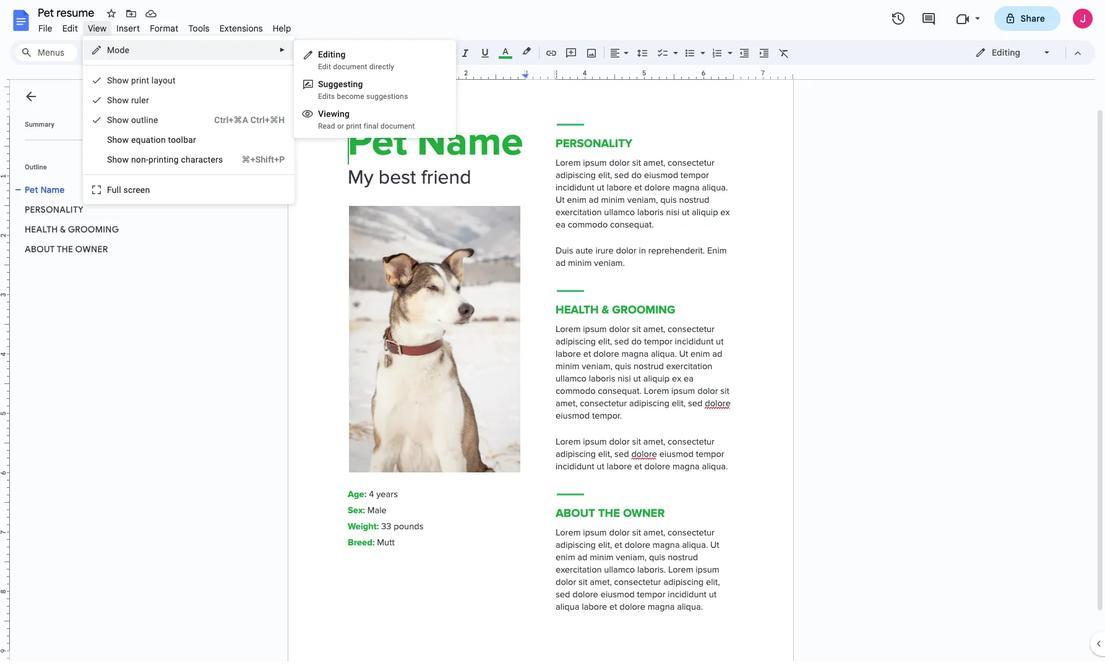 Task type: describe. For each thing, give the bounding box(es) containing it.
iewing
[[324, 109, 350, 119]]

format
[[150, 23, 179, 34]]

highlight color image
[[520, 44, 534, 59]]

outli
[[131, 115, 149, 125]]

insert
[[117, 23, 140, 34]]

bottom margin image
[[0, 648, 9, 662]]

⌘+shift+p element
[[227, 154, 285, 166]]

text color image
[[499, 44, 513, 59]]

document inside v iewing read or print final document
[[381, 122, 415, 131]]

show p rint layout
[[107, 76, 176, 85]]

ctrl+⌘a ctrl+⌘h element
[[200, 114, 285, 126]]

1 vertical spatial e
[[131, 135, 136, 145]]

ctrl+⌘a ctrl+⌘h
[[214, 115, 285, 125]]

ctrl+⌘h
[[251, 115, 285, 125]]

e
[[318, 50, 323, 59]]

file menu item
[[33, 21, 57, 36]]

show for show outli n e
[[107, 115, 129, 125]]

top margin image
[[0, 58, 9, 120]]

about the owner
[[25, 244, 108, 255]]

numbered list menu image
[[725, 45, 733, 49]]

share button
[[995, 6, 1061, 31]]

health & grooming
[[25, 224, 119, 235]]

Menus field
[[15, 44, 77, 61]]

how
[[112, 155, 129, 165]]

full screen u element
[[107, 185, 154, 195]]

help menu item
[[268, 21, 296, 36]]

s for uggesting
[[318, 79, 324, 89]]

insert image image
[[585, 44, 599, 61]]

quation
[[136, 135, 166, 145]]

left margin image
[[289, 70, 351, 79]]

application containing share
[[0, 0, 1106, 662]]

m
[[107, 45, 115, 55]]

0 vertical spatial e
[[154, 115, 158, 125]]

menu bar inside menu bar banner
[[33, 16, 296, 37]]

read
[[318, 122, 335, 131]]

diting
[[323, 50, 346, 59]]

grooming
[[68, 224, 119, 235]]

view menu item
[[83, 21, 112, 36]]

edit inside edit menu item
[[62, 23, 78, 34]]

►
[[280, 46, 286, 53]]

bulleted list menu image
[[698, 45, 706, 49]]

f u ll screen
[[107, 185, 150, 195]]

format menu item
[[145, 21, 184, 36]]

v iewing read or print final document
[[318, 109, 415, 131]]

menu containing m
[[83, 36, 295, 204]]

s for how
[[107, 155, 112, 165]]

ll
[[117, 185, 121, 195]]

show for show r uler
[[107, 95, 129, 105]]

edits
[[318, 92, 335, 101]]

f
[[107, 185, 112, 195]]

printing
[[149, 155, 179, 165]]

share
[[1021, 13, 1046, 24]]

show outli n e
[[107, 115, 158, 125]]

become
[[337, 92, 365, 101]]

ode
[[115, 45, 130, 55]]

uggesting
[[324, 79, 363, 89]]

s uggesting edits become suggestions
[[318, 79, 408, 101]]

main toolbar
[[77, 0, 794, 480]]

edit inside the e diting edit document directly
[[318, 63, 331, 71]]

outline heading
[[10, 163, 178, 180]]

final
[[364, 122, 379, 131]]

show r uler
[[107, 95, 149, 105]]



Task type: locate. For each thing, give the bounding box(es) containing it.
suggestions
[[367, 92, 408, 101]]

print
[[346, 122, 362, 131]]

mode and view toolbar
[[967, 40, 1089, 65]]

1 vertical spatial document
[[381, 122, 415, 131]]

pet name
[[25, 185, 65, 196]]

Star checkbox
[[103, 5, 120, 22]]

r
[[131, 95, 134, 105]]

e right the outli
[[154, 115, 158, 125]]

4 show from the top
[[107, 135, 129, 145]]

show print layout p element
[[107, 76, 179, 85]]

outline
[[25, 163, 47, 172]]

right margin image
[[731, 70, 793, 79]]

checklist menu image
[[671, 45, 679, 49]]

menu containing e
[[294, 40, 456, 138]]

Rename text field
[[33, 5, 102, 20]]

0 vertical spatial s
[[318, 79, 324, 89]]

edit menu item
[[57, 21, 83, 36]]

show
[[107, 76, 129, 85], [107, 95, 129, 105], [107, 115, 129, 125], [107, 135, 129, 145]]

menu bar containing file
[[33, 16, 296, 37]]

m ode
[[107, 45, 130, 55]]

file
[[38, 23, 52, 34]]

layout
[[152, 76, 176, 85]]

ctrl+⌘a
[[214, 115, 248, 125]]

about
[[25, 244, 55, 255]]

0 vertical spatial edit
[[62, 23, 78, 34]]

document outline element
[[10, 80, 178, 662]]

1 horizontal spatial e
[[154, 115, 158, 125]]

insert menu item
[[112, 21, 145, 36]]

application
[[0, 0, 1106, 662]]

show left r
[[107, 95, 129, 105]]

2 show from the top
[[107, 95, 129, 105]]

menu bar
[[33, 16, 296, 37]]

show equation toolbar e element
[[107, 135, 200, 145]]

personality
[[25, 204, 84, 215]]

mode m element
[[107, 45, 133, 55]]

0 horizontal spatial edit
[[62, 23, 78, 34]]

s inside s uggesting edits become suggestions
[[318, 79, 324, 89]]

owner
[[75, 244, 108, 255]]

name
[[40, 185, 65, 196]]

show non-printing characters s element
[[107, 155, 227, 165]]

summary
[[25, 121, 54, 129]]

show left the outli
[[107, 115, 129, 125]]

screen
[[124, 185, 150, 195]]

editing
[[993, 47, 1021, 58]]

s up 'edits'
[[318, 79, 324, 89]]

view
[[88, 23, 107, 34]]

v
[[318, 109, 324, 119]]

summary heading
[[25, 120, 54, 130]]

directly
[[370, 63, 395, 71]]

edit
[[62, 23, 78, 34], [318, 63, 331, 71]]

menu bar banner
[[0, 0, 1106, 662]]

show for show e quation toolbar
[[107, 135, 129, 145]]

help
[[273, 23, 291, 34]]

pet
[[25, 185, 38, 196]]

e
[[154, 115, 158, 125], [131, 135, 136, 145]]

rint
[[136, 76, 149, 85]]

editing button
[[967, 43, 1061, 62]]

menu
[[83, 36, 295, 204], [294, 40, 456, 138]]

health
[[25, 224, 58, 235]]

s left non-
[[107, 155, 112, 165]]

n
[[149, 115, 154, 125]]

extensions
[[220, 23, 263, 34]]

non-
[[131, 155, 149, 165]]

document up uggesting
[[333, 63, 368, 71]]

show e quation toolbar
[[107, 135, 196, 145]]

1 show from the top
[[107, 76, 129, 85]]

s
[[318, 79, 324, 89], [107, 155, 112, 165]]

uler
[[134, 95, 149, 105]]

show left p
[[107, 76, 129, 85]]

document inside the e diting edit document directly
[[333, 63, 368, 71]]

p
[[131, 76, 136, 85]]

0 horizontal spatial document
[[333, 63, 368, 71]]

⌘+shift+p
[[242, 155, 285, 165]]

edit down e
[[318, 63, 331, 71]]

&
[[60, 224, 66, 235]]

document right final
[[381, 122, 415, 131]]

show up how
[[107, 135, 129, 145]]

u
[[112, 185, 117, 195]]

or
[[337, 122, 344, 131]]

tools menu item
[[184, 21, 215, 36]]

1 horizontal spatial edit
[[318, 63, 331, 71]]

1 vertical spatial edit
[[318, 63, 331, 71]]

extensions menu item
[[215, 21, 268, 36]]

0 horizontal spatial e
[[131, 135, 136, 145]]

show outline n element
[[107, 115, 162, 125]]

the
[[57, 244, 73, 255]]

3 show from the top
[[107, 115, 129, 125]]

document
[[333, 63, 368, 71], [381, 122, 415, 131]]

0 horizontal spatial s
[[107, 155, 112, 165]]

1 vertical spatial s
[[107, 155, 112, 165]]

line & paragraph spacing image
[[636, 44, 650, 61]]

e down show outli n e
[[131, 135, 136, 145]]

show ruler r element
[[107, 95, 153, 105]]

1 horizontal spatial s
[[318, 79, 324, 89]]

tools
[[189, 23, 210, 34]]

e diting edit document directly
[[318, 50, 395, 71]]

show for show p rint layout
[[107, 76, 129, 85]]

edit down rename text field
[[62, 23, 78, 34]]

s how non-printing characters
[[107, 155, 223, 165]]

0 vertical spatial document
[[333, 63, 368, 71]]

characters
[[181, 155, 223, 165]]

toolbar
[[168, 135, 196, 145]]

1 horizontal spatial document
[[381, 122, 415, 131]]



Task type: vqa. For each thing, say whether or not it's contained in the screenshot.


